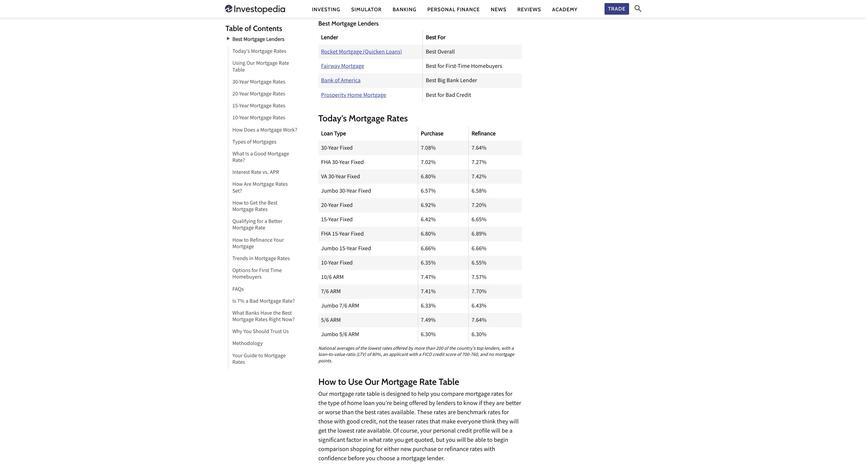 Task type: describe. For each thing, give the bounding box(es) containing it.
best left personal on the top of page
[[411, 2, 427, 13]]

0 horizontal spatial are
[[448, 409, 456, 418]]

rates inside 'link'
[[274, 48, 286, 56]]

rate? for what is a good mortgage rate?
[[232, 157, 245, 165]]

30- down the using
[[232, 78, 239, 87]]

of right the "(ltv)"
[[367, 352, 371, 359]]

0 horizontal spatial will
[[457, 437, 466, 446]]

1 vertical spatial 7/6
[[340, 303, 347, 311]]

7.64% for 7.08%
[[472, 144, 487, 153]]

mortgage up america
[[341, 63, 364, 71]]

guide
[[244, 353, 257, 361]]

mortgage inside how to refinance your mortgage
[[232, 243, 254, 252]]

the inside 'how to get the best mortgage rates'
[[259, 200, 267, 208]]

lowest inside national averages of the lowest rates offered by more than 200 of the country's top lenders, with a loan-to-value ratio (ltv) of 80%, an applicant with a fico credit score of 700-760, and no mortgage points.
[[368, 346, 381, 353]]

your guide to mortgage rates
[[232, 353, 286, 367]]

how inside how to use our mortgage rate table our mortgage rate table is designed to help you compare mortgage rates for the type of home loan you're being offered by lenders to know if they are better or worse than the best rates available. these rates are benchmark rates for those with good credit, not the teaser rates that make everyone think they will get the lowest rate available. of course, your personal credit profile will be a significant factor in what rate you get quoted, but you will be able to begin comparison shopping for either new purchase or refinance rates with confidence before you choose a mortgage lender.
[[318, 377, 336, 388]]

these
[[417, 409, 433, 418]]

to left "help"
[[411, 391, 417, 400]]

year down "va 30-year fixed"
[[347, 188, 357, 196]]

country's
[[457, 346, 476, 353]]

0 horizontal spatial lender
[[321, 34, 338, 42]]

mortgage up 20-year mortgage rates
[[250, 78, 272, 87]]

1 vertical spatial lender
[[460, 77, 477, 86]]

year down fha 15-year fixed
[[347, 245, 357, 254]]

trade link
[[605, 3, 629, 15]]

best left for at the top right of page
[[426, 34, 437, 42]]

15- down the 20-year fixed
[[321, 216, 328, 225]]

year up jumbo 15-year fixed
[[339, 231, 350, 239]]

to left use
[[338, 377, 346, 388]]

with left the fico
[[409, 352, 418, 359]]

for right if
[[505, 391, 513, 400]]

bank of america link
[[321, 77, 361, 86]]

table inside how to use our mortgage rate table our mortgage rate table is designed to help you compare mortgage rates for the type of home loan you're being offered by lenders to know if they are better or worse than the best rates available. these rates are benchmark rates for those with good credit, not the teaser rates that make everyone think they will get the lowest rate available. of course, your personal credit profile will be a significant factor in what rate you get quoted, but you will be able to begin comparison shopping for either new purchase or refinance rates with confidence before you choose a mortgage lender.
[[439, 377, 459, 388]]

in inside how to use our mortgage rate table our mortgage rate table is designed to help you compare mortgage rates for the type of home loan you're being offered by lenders to know if they are better or worse than the best rates available. these rates are benchmark rates for those with good credit, not the teaser rates that make everyone think they will get the lowest rate available. of course, your personal credit profile will be a significant factor in what rate you get quoted, but you will be able to begin comparison shopping for either new purchase or refinance rates with confidence before you choose a mortgage lender.
[[363, 437, 368, 446]]

rates down profile
[[470, 446, 483, 455]]

7.27%
[[472, 159, 487, 167]]

va 30-year fixed
[[321, 173, 360, 182]]

2 horizontal spatial will
[[510, 418, 519, 428]]

year up does
[[239, 115, 249, 123]]

rate inside how to use our mortgage rate table our mortgage rate table is designed to help you compare mortgage rates for the type of home loan you're being offered by lenders to know if they are better or worse than the best rates available. these rates are benchmark rates for those with good credit, not the teaser rates that make everyone think they will get the lowest rate available. of course, your personal credit profile will be a significant factor in what rate you get quoted, but you will be able to begin comparison shopping for either new purchase or refinance rates with confidence before you choose a mortgage lender.
[[419, 377, 437, 388]]

choose
[[377, 455, 395, 464]]

interest rate vs. apr link
[[228, 167, 279, 179]]

purchase
[[421, 130, 444, 139]]

course,
[[400, 428, 419, 437]]

fairway mortgage link
[[321, 63, 364, 71]]

what banks have the best mortgage rates right now? link
[[228, 308, 298, 327]]

rates left better
[[492, 391, 504, 400]]

year down the 20-year fixed
[[328, 216, 339, 225]]

fha for fha 30-year fixed
[[321, 159, 331, 167]]

arm for 10/6 arm
[[333, 274, 344, 282]]

30- for fha
[[332, 159, 339, 167]]

1 bank from the left
[[321, 77, 334, 86]]

get
[[250, 200, 258, 208]]

loans)
[[386, 48, 402, 57]]

with down profile
[[484, 446, 495, 455]]

what for rate?
[[232, 151, 244, 159]]

of right 200 at the bottom right
[[444, 346, 448, 353]]

qualifying for a better mortgage rate link
[[228, 217, 298, 235]]

1 horizontal spatial be
[[502, 428, 508, 437]]

year up 20-year mortgage rates link
[[239, 78, 249, 87]]

you right "help"
[[431, 391, 440, 400]]

interest rate vs. apr
[[232, 169, 279, 177]]

apr
[[270, 169, 279, 177]]

lowest inside how to use our mortgage rate table our mortgage rate table is designed to help you compare mortgage rates for the type of home loan you're being offered by lenders to know if they are better or worse than the best rates available. these rates are benchmark rates for those with good credit, not the teaser rates that make everyone think they will get the lowest rate available. of course, your personal credit profile will be a significant factor in what rate you get quoted, but you will be able to begin comparison shopping for either new purchase or refinance rates with confidence before you choose a mortgage lender.
[[338, 428, 355, 437]]

what is a good mortgage rate? link
[[228, 149, 298, 167]]

for left first-
[[438, 63, 445, 71]]

applicant
[[389, 352, 408, 359]]

best down best overall
[[426, 63, 437, 71]]

6.89%
[[472, 231, 487, 239]]

trust
[[270, 329, 282, 337]]

by inside how to use our mortgage rate table our mortgage rate table is designed to help you compare mortgage rates for the type of home loan you're being offered by lenders to know if they are better or worse than the best rates available. these rates are benchmark rates for those with good credit, not the teaser rates that make everyone think they will get the lowest rate available. of course, your personal credit profile will be a significant factor in what rate you get quoted, but you will be able to begin comparison shopping for either new purchase or refinance rates with confidence before you choose a mortgage lender.
[[429, 400, 435, 409]]

mortgage down use
[[329, 391, 354, 400]]

to inside the your guide to mortgage rates
[[258, 353, 263, 361]]

2 horizontal spatial lenders
[[467, 2, 498, 13]]

confidence
[[318, 455, 347, 464]]

best inside 'how to get the best mortgage rates'
[[268, 200, 278, 208]]

that
[[430, 418, 440, 428]]

best left big
[[426, 77, 437, 86]]

home
[[348, 91, 362, 100]]

700-
[[462, 352, 471, 359]]

6.35%
[[421, 259, 436, 268]]

fixed up fha 30-year fixed
[[340, 144, 353, 153]]

the left best
[[355, 409, 364, 418]]

types of mortgages
[[232, 139, 277, 147]]

interest
[[232, 169, 250, 177]]

everyone
[[457, 418, 481, 428]]

20- for 20-year fixed
[[321, 202, 328, 210]]

fairway mortgage
[[321, 63, 364, 71]]

time for first
[[270, 267, 282, 276]]

our left type
[[318, 391, 328, 400]]

a inside qualifying for a better mortgage rate
[[265, 218, 267, 226]]

fixed up "va 30-year fixed"
[[351, 159, 364, 167]]

1 vertical spatial they
[[497, 418, 508, 428]]

jumbo for jumbo 7/6 arm
[[321, 303, 338, 311]]

for down big
[[438, 91, 445, 100]]

mortgage down home
[[349, 113, 385, 124]]

score
[[445, 352, 456, 359]]

of inside types of mortgages link
[[247, 139, 252, 147]]

a right choose
[[397, 455, 400, 464]]

banking link
[[393, 6, 417, 13]]

academy link
[[552, 6, 578, 13]]

homebuyers for best for first-time homebuyers
[[471, 63, 502, 71]]

the right 200 at the bottom right
[[449, 346, 456, 353]]

home
[[347, 400, 362, 409]]

in inside "link"
[[249, 255, 254, 264]]

our up table
[[365, 377, 379, 388]]

2 bank from the left
[[447, 77, 459, 86]]

benchmark
[[457, 409, 487, 418]]

finance
[[457, 6, 480, 12]]

rates left that
[[416, 418, 429, 428]]

a inside how does a mortgage work? link
[[257, 127, 259, 135]]

profile
[[473, 428, 490, 437]]

year down "30-year mortgage rates" link
[[239, 90, 249, 99]]

prosperity home mortgage
[[321, 91, 386, 100]]

personal finance link
[[428, 6, 480, 13]]

best down investing link
[[318, 20, 330, 27]]

7.42%
[[472, 173, 487, 182]]

fixed down fha 15-year fixed
[[358, 245, 371, 254]]

year up 10/6 arm
[[328, 259, 339, 268]]

first-
[[446, 63, 458, 71]]

best down 'best big bank lender'
[[426, 91, 437, 100]]

7.64% for 7.49%
[[472, 317, 487, 325]]

how to get the best mortgage rates
[[232, 200, 278, 214]]

banking
[[393, 6, 417, 12]]

how to refinance your mortgage
[[232, 237, 284, 252]]

homebuyers for options for first time homebuyers
[[232, 274, 262, 282]]

0 vertical spatial available.
[[391, 409, 416, 418]]

10- for 10-year mortgage rates
[[232, 115, 239, 123]]

investing
[[312, 6, 340, 12]]

7/6 arm
[[321, 288, 341, 297]]

1 horizontal spatial get
[[405, 437, 413, 446]]

mortgage up 15-year mortgage rates
[[250, 90, 272, 99]]

banks
[[245, 310, 259, 318]]

comparison
[[318, 446, 349, 455]]

2 vertical spatial lenders
[[266, 36, 285, 44]]

the right ratio in the bottom of the page
[[360, 346, 367, 353]]

of inside how to use our mortgage rate table our mortgage rate table is designed to help you compare mortgage rates for the type of home loan you're being offered by lenders to know if they are better or worse than the best rates available. these rates are benchmark rates for those with good credit, not the teaser rates that make everyone think they will get the lowest rate available. of course, your personal credit profile will be a significant factor in what rate you get quoted, but you will be able to begin comparison shopping for either new purchase or refinance rates with confidence before you choose a mortgage lender.
[[341, 400, 346, 409]]

investing link
[[312, 6, 340, 13]]

no
[[489, 352, 494, 359]]

refinance inside how to refinance your mortgage
[[250, 237, 273, 245]]

fixed down jumbo 30-year fixed
[[340, 202, 353, 210]]

best inside the 'what banks have the best mortgage rates right now?'
[[282, 310, 292, 318]]

1 vertical spatial is
[[232, 298, 236, 306]]

to left know
[[457, 400, 462, 409]]

big
[[438, 77, 446, 86]]

1 horizontal spatial are
[[496, 400, 505, 409]]

rate right what
[[383, 437, 393, 446]]

10/6
[[321, 274, 332, 282]]

what banks have the best mortgage rates right now?
[[232, 310, 295, 325]]

national
[[318, 346, 336, 353]]

(ltv)
[[356, 352, 366, 359]]

than inside how to use our mortgage rate table our mortgage rate table is designed to help you compare mortgage rates for the type of home loan you're being offered by lenders to know if they are better or worse than the best rates available. these rates are benchmark rates for those with good credit, not the teaser rates that make everyone think they will get the lowest rate available. of course, your personal credit profile will be a significant factor in what rate you get quoted, but you will be able to begin comparison shopping for either new purchase or refinance rates with confidence before you choose a mortgage lender.
[[342, 409, 354, 418]]

1 horizontal spatial or
[[438, 446, 443, 455]]

methodology link
[[228, 339, 263, 351]]

our inside using our mortgage rate table
[[247, 60, 255, 68]]

the inside the 'what banks have the best mortgage rates right now?'
[[273, 310, 281, 318]]

mortgage down quoted,
[[401, 455, 426, 464]]

good
[[254, 151, 267, 159]]

0 horizontal spatial get
[[318, 428, 327, 437]]

6.65%
[[472, 216, 487, 225]]

jumbo 15-year fixed
[[321, 245, 371, 254]]

mortgage inside how to use our mortgage rate table our mortgage rate table is designed to help you compare mortgage rates for the type of home loan you're being offered by lenders to know if they are better or worse than the best rates available. these rates are benchmark rates for those with good credit, not the teaser rates that make everyone think they will get the lowest rate available. of course, your personal credit profile will be a significant factor in what rate you get quoted, but you will be able to begin comparison shopping for either new purchase or refinance rates with confidence before you choose a mortgage lender.
[[381, 377, 417, 388]]

rates inside the 'what banks have the best mortgage rates right now?'
[[255, 317, 268, 325]]

you down teaser
[[394, 437, 404, 446]]

how does a mortgage work?
[[232, 127, 297, 135]]

the left type
[[318, 400, 327, 409]]

significant
[[318, 437, 345, 446]]

7%
[[237, 298, 245, 306]]

prosperity
[[321, 91, 346, 100]]

of right averages
[[355, 346, 359, 353]]

for right think
[[502, 409, 509, 418]]

fixed up jumbo 30-year fixed
[[347, 173, 360, 182]]

year down loan type
[[328, 144, 339, 153]]

mortgage down expert
[[332, 20, 357, 27]]

year down fha 30-year fixed
[[336, 173, 346, 182]]

factor
[[347, 437, 362, 446]]

rates right these
[[434, 409, 447, 418]]

using
[[232, 60, 245, 68]]

rates inside "link"
[[277, 255, 290, 264]]

how for how to refinance your mortgage
[[232, 237, 243, 245]]

to right able
[[487, 437, 493, 446]]

how does a mortgage work? link
[[228, 125, 297, 137]]

6.92%
[[421, 202, 436, 210]]

mortgage up have
[[260, 298, 281, 306]]

a right begin
[[510, 428, 513, 437]]

is 7% a bad mortgage rate?
[[232, 298, 295, 306]]

the down worse
[[328, 428, 336, 437]]

6.33%
[[421, 303, 436, 311]]

15- down 15-year fixed
[[332, 231, 339, 239]]

rates inside the your guide to mortgage rates
[[232, 359, 245, 367]]

bank of america
[[321, 77, 361, 86]]

0 horizontal spatial bad
[[250, 298, 259, 306]]

a right lenders,
[[511, 346, 514, 353]]

mortgage inside 'link'
[[251, 48, 273, 56]]

help
[[418, 391, 429, 400]]

today's mortgage rates inside 'link'
[[232, 48, 286, 56]]

our left expert
[[318, 2, 333, 13]]

better
[[268, 218, 283, 226]]

0 vertical spatial table
[[226, 24, 243, 33]]

0 vertical spatial best mortgage lenders
[[318, 20, 379, 27]]

rate left vs.
[[251, 169, 261, 177]]

80%,
[[372, 352, 382, 359]]

why you should trust us
[[232, 329, 289, 337]]

1 horizontal spatial will
[[491, 428, 501, 437]]

of
[[393, 428, 399, 437]]

to inside how to refinance your mortgage
[[244, 237, 249, 245]]

760,
[[471, 352, 479, 359]]

a inside is 7% a bad mortgage rate? link
[[246, 298, 248, 306]]

using our mortgage rate table
[[232, 60, 289, 75]]

jumbo for jumbo 15-year fixed
[[321, 245, 338, 254]]

15- down fha 15-year fixed
[[340, 245, 347, 254]]

best mortgage lenders link
[[228, 34, 285, 46]]

year up "va 30-year fixed"
[[339, 159, 350, 167]]

how to refinance your mortgage link
[[228, 235, 298, 254]]

1 horizontal spatial bad
[[446, 91, 455, 100]]

ratio
[[346, 352, 355, 359]]

with left "good"
[[334, 418, 346, 428]]

year down 20-year mortgage rates link
[[239, 102, 249, 111]]

what is a good mortgage rate?
[[232, 151, 289, 165]]

by inside national averages of the lowest rates offered by more than 200 of the country's top lenders, with a loan-to-value ratio (ltv) of 80%, an applicant with a fico credit score of 700-760, and no mortgage points.
[[408, 346, 413, 353]]



Task type: vqa. For each thing, say whether or not it's contained in the screenshot.
Disclosure
no



Task type: locate. For each thing, give the bounding box(es) containing it.
offered inside how to use our mortgage rate table our mortgage rate table is designed to help you compare mortgage rates for the type of home loan you're being offered by lenders to know if they are better or worse than the best rates available. these rates are benchmark rates for those with good credit, not the teaser rates that make everyone think they will get the lowest rate available. of course, your personal credit profile will be a significant factor in what rate you get quoted, but you will be able to begin comparison shopping for either new purchase or refinance rates with confidence before you choose a mortgage lender.
[[409, 400, 428, 409]]

lenders
[[467, 2, 498, 13], [358, 20, 379, 27], [266, 36, 285, 44]]

or right purchase
[[438, 446, 443, 455]]

0 horizontal spatial rate?
[[232, 157, 245, 165]]

2 what from the top
[[232, 310, 244, 318]]

3 jumbo from the top
[[321, 303, 338, 311]]

1 horizontal spatial bank
[[447, 77, 459, 86]]

0 vertical spatial bad
[[446, 91, 455, 100]]

a left the good
[[250, 151, 253, 159]]

they right if
[[484, 400, 495, 409]]

more
[[414, 346, 425, 353]]

qualifying for a better mortgage rate
[[232, 218, 283, 233]]

0 vertical spatial credit
[[433, 352, 444, 359]]

personal
[[428, 6, 456, 12]]

6.66% up 6.55%
[[472, 245, 487, 254]]

why you should trust us link
[[228, 327, 289, 339]]

1 vertical spatial today's
[[318, 113, 347, 124]]

offered
[[393, 346, 407, 353], [409, 400, 428, 409]]

loan-
[[318, 352, 329, 359]]

credit left profile
[[457, 428, 472, 437]]

offered right being
[[409, 400, 428, 409]]

6.80% up the 6.57%
[[421, 173, 436, 182]]

1 vertical spatial 5/6
[[340, 331, 347, 340]]

1 vertical spatial by
[[429, 400, 435, 409]]

6.80% for 7.42%
[[421, 173, 436, 182]]

30- for va
[[328, 173, 336, 182]]

first
[[259, 267, 269, 276]]

lowest
[[368, 346, 381, 353], [338, 428, 355, 437]]

1 6.66% from the left
[[421, 245, 436, 254]]

refinance down qualifying for a better mortgage rate link at the left of the page
[[250, 237, 273, 245]]

0 horizontal spatial offered
[[393, 346, 407, 353]]

rate
[[279, 60, 289, 68], [251, 169, 261, 177], [255, 225, 265, 233], [419, 377, 437, 388]]

30- down "va 30-year fixed"
[[340, 188, 347, 196]]

mortgage inside qualifying for a better mortgage rate
[[232, 225, 254, 233]]

best mortgage lenders down expert
[[318, 20, 379, 27]]

what inside the 'what banks have the best mortgage rates right now?'
[[232, 310, 244, 318]]

1 vertical spatial lenders
[[358, 20, 379, 27]]

6.80% down 6.42% in the top of the page
[[421, 231, 436, 239]]

picks
[[362, 2, 381, 13]]

1 vertical spatial 6.80%
[[421, 231, 436, 239]]

mortgage inside what is a good mortgage rate?
[[268, 151, 289, 159]]

is left 7%
[[232, 298, 236, 306]]

1 what from the top
[[232, 151, 244, 159]]

fixed up jumbo 15-year fixed
[[351, 231, 364, 239]]

7.64%
[[472, 144, 487, 153], [472, 317, 487, 325]]

0 horizontal spatial today's mortgage rates
[[232, 48, 286, 56]]

2 vertical spatial table
[[439, 377, 459, 388]]

15-year mortgage rates
[[232, 102, 285, 111]]

jumbo for jumbo 5/6 arm
[[321, 331, 338, 340]]

of left america
[[335, 77, 340, 86]]

what inside what is a good mortgage rate?
[[232, 151, 244, 159]]

for left better
[[257, 218, 263, 226]]

is inside what is a good mortgage rate?
[[245, 151, 249, 159]]

your down better
[[274, 237, 284, 245]]

1 horizontal spatial refinance
[[472, 130, 496, 139]]

either
[[384, 446, 399, 455]]

1 7.64% from the top
[[472, 144, 487, 153]]

1 horizontal spatial today's
[[318, 113, 347, 124]]

0 vertical spatial 5/6
[[321, 317, 329, 325]]

how inside 'how to get the best mortgage rates'
[[232, 200, 243, 208]]

0 vertical spatial by
[[408, 346, 413, 353]]

today's mortgage rates down home
[[318, 113, 408, 124]]

6.80% for 6.89%
[[421, 231, 436, 239]]

loan type
[[321, 130, 346, 139]]

30- for jumbo
[[340, 188, 347, 196]]

mortgage inside how are mortgage rates set?
[[253, 181, 274, 189]]

rates
[[382, 346, 392, 353], [492, 391, 504, 400], [377, 409, 390, 418], [434, 409, 447, 418], [488, 409, 501, 418], [416, 418, 429, 428], [470, 446, 483, 455]]

credit,
[[361, 418, 378, 428]]

investopedia homepage image
[[225, 4, 285, 15]]

30-year fixed
[[321, 144, 353, 153]]

2 jumbo from the top
[[321, 245, 338, 254]]

how inside how to refinance your mortgage
[[232, 237, 243, 245]]

0 vertical spatial 6.80%
[[421, 173, 436, 182]]

1 horizontal spatial today's mortgage rates
[[318, 113, 408, 124]]

0 horizontal spatial or
[[318, 409, 324, 418]]

0 vertical spatial than
[[426, 346, 435, 353]]

1 horizontal spatial lender
[[460, 77, 477, 86]]

0 horizontal spatial they
[[484, 400, 495, 409]]

0 vertical spatial in
[[249, 255, 254, 264]]

1 horizontal spatial time
[[458, 63, 470, 71]]

designed
[[386, 391, 410, 400]]

fha up va
[[321, 159, 331, 167]]

0 vertical spatial refinance
[[472, 130, 496, 139]]

0 horizontal spatial 10-
[[232, 115, 239, 123]]

trends in mortgage rates link
[[228, 254, 290, 266]]

your left guide
[[232, 353, 243, 361]]

you right but
[[446, 437, 456, 446]]

0 vertical spatial offered
[[393, 346, 407, 353]]

1 horizontal spatial 7/6
[[340, 303, 347, 311]]

0 horizontal spatial lowest
[[338, 428, 355, 437]]

to down the qualifying
[[244, 237, 249, 245]]

15- down 20-year mortgage rates link
[[232, 102, 239, 111]]

the right not
[[389, 418, 398, 428]]

0 horizontal spatial 6.66%
[[421, 245, 436, 254]]

20- for 20-year mortgage rates
[[232, 90, 239, 99]]

rate inside qualifying for a better mortgage rate
[[255, 225, 265, 233]]

national averages of the lowest rates offered by more than 200 of the country's top lenders, with a loan-to-value ratio (ltv) of 80%, an applicant with a fico credit score of 700-760, and no mortgage points.
[[318, 346, 514, 366]]

mortgage up fairway mortgage
[[339, 48, 362, 57]]

mortgage down table of contents
[[244, 36, 265, 44]]

what down 7%
[[232, 310, 244, 318]]

how
[[232, 127, 243, 135], [232, 181, 243, 189], [232, 200, 243, 208], [232, 237, 243, 245], [318, 377, 336, 388]]

mortgage down today's mortgage rates 'link'
[[256, 60, 278, 68]]

or left worse
[[318, 409, 324, 418]]

6.30%
[[421, 331, 436, 340], [472, 331, 487, 340]]

for
[[383, 2, 394, 13], [438, 63, 445, 71], [438, 91, 445, 100], [257, 218, 263, 226], [252, 267, 258, 276], [505, 391, 513, 400], [502, 409, 509, 418], [376, 446, 383, 455]]

1 vertical spatial rate?
[[282, 298, 295, 306]]

by left lenders
[[429, 400, 435, 409]]

0 horizontal spatial today's
[[232, 48, 250, 56]]

mortgage up for at the top right of page
[[429, 2, 465, 13]]

0 horizontal spatial in
[[249, 255, 254, 264]]

0 horizontal spatial time
[[270, 267, 282, 276]]

1 horizontal spatial credit
[[457, 428, 472, 437]]

20-year mortgage rates
[[232, 90, 285, 99]]

0 vertical spatial 7/6
[[321, 288, 329, 297]]

time right first
[[270, 267, 282, 276]]

being
[[393, 400, 408, 409]]

rate left what
[[356, 428, 366, 437]]

know
[[464, 400, 478, 409]]

fico
[[422, 352, 432, 359]]

arm for 7/6 arm
[[330, 288, 341, 297]]

1 horizontal spatial rate?
[[282, 298, 295, 306]]

0 vertical spatial lowest
[[368, 346, 381, 353]]

table of contents
[[226, 24, 282, 33]]

rate inside using our mortgage rate table
[[279, 60, 289, 68]]

homebuyers
[[471, 63, 502, 71], [232, 274, 262, 282]]

how down set?
[[232, 200, 243, 208]]

news
[[491, 6, 507, 12]]

7/6
[[321, 288, 329, 297], [340, 303, 347, 311]]

1 vertical spatial your
[[232, 353, 243, 361]]

1 horizontal spatial 6.66%
[[472, 245, 487, 254]]

1 horizontal spatial 10-
[[321, 259, 328, 268]]

mortgage down 20-year mortgage rates
[[250, 102, 272, 111]]

of right type
[[341, 400, 346, 409]]

of left 700-
[[457, 352, 461, 359]]

1 horizontal spatial lowest
[[368, 346, 381, 353]]

1 horizontal spatial your
[[274, 237, 284, 245]]

a inside what is a good mortgage rate?
[[250, 151, 253, 159]]

10- for 10-year fixed
[[321, 259, 328, 268]]

1 vertical spatial fha
[[321, 231, 331, 239]]

arm for 5/6 arm
[[330, 317, 341, 325]]

mortgage right home
[[363, 91, 386, 100]]

5/6 arm
[[321, 317, 341, 325]]

1 6.80% from the top
[[421, 173, 436, 182]]

our
[[318, 2, 333, 13], [247, 60, 255, 68], [365, 377, 379, 388], [318, 391, 328, 400]]

1 horizontal spatial offered
[[409, 400, 428, 409]]

how to use our mortgage rate table our mortgage rate table is designed to help you compare mortgage rates for the type of home loan you're being offered by lenders to know if they are better or worse than the best rates available. these rates are benchmark rates for those with good credit, not the teaser rates that make everyone think they will get the lowest rate available. of course, your personal credit profile will be a significant factor in what rate you get quoted, but you will be able to begin comparison shopping for either new purchase or refinance rates with confidence before you choose a mortgage lender.
[[318, 377, 521, 464]]

mortgage up benchmark
[[465, 391, 490, 400]]

1 vertical spatial bad
[[250, 298, 259, 306]]

time for first-
[[458, 63, 470, 71]]

time inside options for first time homebuyers
[[270, 267, 282, 276]]

2 6.66% from the left
[[472, 245, 487, 254]]

1 horizontal spatial is
[[245, 151, 249, 159]]

what
[[232, 151, 244, 159], [232, 310, 244, 318]]

not
[[379, 418, 388, 428]]

0 horizontal spatial by
[[408, 346, 413, 353]]

types
[[232, 139, 246, 147]]

1 fha from the top
[[321, 159, 331, 167]]

1 vertical spatial in
[[363, 437, 368, 446]]

1 horizontal spatial they
[[497, 418, 508, 428]]

0 horizontal spatial than
[[342, 409, 354, 418]]

15-
[[232, 102, 239, 111], [321, 216, 328, 225], [332, 231, 339, 239], [340, 245, 347, 254]]

7.47%
[[421, 274, 436, 282]]

rate
[[355, 391, 365, 400], [356, 428, 366, 437], [383, 437, 393, 446]]

academy
[[552, 6, 578, 12]]

1 vertical spatial or
[[438, 446, 443, 455]]

10-year mortgage rates
[[232, 115, 285, 123]]

fha for fha 15-year fixed
[[321, 231, 331, 239]]

time
[[458, 63, 470, 71], [270, 267, 282, 276]]

1 vertical spatial homebuyers
[[232, 274, 262, 282]]

of up best mortgage lenders link
[[245, 24, 251, 33]]

2 6.30% from the left
[[472, 331, 487, 340]]

trade
[[608, 6, 626, 12]]

rates right the 80%, in the bottom of the page
[[382, 346, 392, 353]]

0 horizontal spatial 7/6
[[321, 288, 329, 297]]

jumbo for jumbo 30-year fixed
[[321, 188, 338, 196]]

today's inside 'link'
[[232, 48, 250, 56]]

how for how to get the best mortgage rates
[[232, 200, 243, 208]]

fixed up fha 15-year fixed
[[340, 216, 353, 225]]

10- down the 15-year mortgage rates link
[[232, 115, 239, 123]]

mortgage inside 'how to get the best mortgage rates'
[[232, 206, 254, 214]]

a left the fico
[[419, 352, 421, 359]]

to inside 'how to get the best mortgage rates'
[[244, 200, 249, 208]]

rate left table
[[355, 391, 365, 400]]

how for how does a mortgage work?
[[232, 127, 243, 135]]

0 vertical spatial 20-
[[232, 90, 239, 99]]

use
[[348, 377, 363, 388]]

you right before
[[366, 455, 376, 464]]

bad left 'credit'
[[446, 91, 455, 100]]

be right think
[[502, 428, 508, 437]]

0 vertical spatial time
[[458, 63, 470, 71]]

1 vertical spatial lowest
[[338, 428, 355, 437]]

for inside options for first time homebuyers
[[252, 267, 258, 276]]

the right picks at the left top of page
[[396, 2, 409, 13]]

mortgage inside the your guide to mortgage rates
[[264, 353, 286, 361]]

for left either
[[376, 446, 383, 455]]

rate? up now?
[[282, 298, 295, 306]]

you
[[431, 391, 440, 400], [394, 437, 404, 446], [446, 437, 456, 446], [366, 455, 376, 464]]

homebuyers inside options for first time homebuyers
[[232, 274, 262, 282]]

0 vertical spatial fha
[[321, 159, 331, 167]]

will down better
[[510, 418, 519, 428]]

1 horizontal spatial homebuyers
[[471, 63, 502, 71]]

30-
[[232, 78, 239, 87], [321, 144, 328, 153], [332, 159, 339, 167], [328, 173, 336, 182], [340, 188, 347, 196]]

prosperity home mortgage link
[[321, 91, 386, 100]]

are
[[244, 181, 252, 189]]

mortgage right the no
[[495, 352, 514, 359]]

2 7.64% from the top
[[472, 317, 487, 325]]

mortgage inside the 'what banks have the best mortgage rates right now?'
[[232, 317, 254, 325]]

1 vertical spatial today's mortgage rates
[[318, 113, 408, 124]]

6.58%
[[472, 188, 487, 196]]

fha down 15-year fixed
[[321, 231, 331, 239]]

0 vertical spatial they
[[484, 400, 495, 409]]

types of mortgages link
[[228, 137, 277, 149]]

mortgage down vs.
[[253, 181, 274, 189]]

they
[[484, 400, 495, 409], [497, 418, 508, 428]]

fixed down jumbo 15-year fixed
[[340, 259, 353, 268]]

10-year mortgage rates link
[[228, 113, 285, 125]]

the right have
[[273, 310, 281, 318]]

with right lenders,
[[502, 346, 510, 353]]

mortgage inside "link"
[[255, 255, 276, 264]]

is 7% a bad mortgage rate? link
[[228, 296, 295, 308]]

rate down today's mortgage rates 'link'
[[279, 60, 289, 68]]

good
[[347, 418, 360, 428]]

0 horizontal spatial is
[[232, 298, 236, 306]]

1 vertical spatial refinance
[[250, 237, 273, 245]]

15-year fixed
[[321, 216, 353, 225]]

credit inside how to use our mortgage rate table our mortgage rate table is designed to help you compare mortgage rates for the type of home loan you're being offered by lenders to know if they are better or worse than the best rates available. these rates are benchmark rates for those with good credit, not the teaser rates that make everyone think they will get the lowest rate available. of course, your personal credit profile will be a significant factor in what rate you get quoted, but you will be able to begin comparison shopping for either new purchase or refinance rates with confidence before you choose a mortgage lender.
[[457, 428, 472, 437]]

1 vertical spatial available.
[[367, 428, 392, 437]]

best
[[365, 409, 376, 418]]

rates right best
[[377, 409, 390, 418]]

faqs
[[232, 286, 244, 294]]

1 horizontal spatial by
[[429, 400, 435, 409]]

year up 15-year fixed
[[328, 202, 339, 210]]

best mortgage lenders up today's mortgage rates 'link'
[[232, 36, 285, 44]]

to-
[[329, 352, 334, 359]]

how left the 'are'
[[232, 181, 243, 189]]

than inside national averages of the lowest rates offered by more than 200 of the country's top lenders, with a loan-to-value ratio (ltv) of 80%, an applicant with a fico credit score of 700-760, and no mortgage points.
[[426, 346, 435, 353]]

7.64% down 6.43% at the right of page
[[472, 317, 487, 325]]

7.20%
[[472, 202, 487, 210]]

a right does
[[257, 127, 259, 135]]

search image
[[635, 5, 641, 12]]

rates right if
[[488, 409, 501, 418]]

rate? for is 7% a bad mortgage rate?
[[282, 298, 295, 306]]

0 vertical spatial or
[[318, 409, 324, 418]]

2 6.80% from the top
[[421, 231, 436, 239]]

vs.
[[263, 169, 269, 177]]

lender up rocket
[[321, 34, 338, 42]]

credit inside national averages of the lowest rates offered by more than 200 of the country's top lenders, with a loan-to-value ratio (ltv) of 80%, an applicant with a fico credit score of 700-760, and no mortgage points.
[[433, 352, 444, 359]]

0 vertical spatial your
[[274, 237, 284, 245]]

best down "best for"
[[426, 48, 437, 57]]

1 vertical spatial table
[[232, 66, 245, 75]]

0 vertical spatial 10-
[[232, 115, 239, 123]]

mortgage up mortgages
[[260, 127, 282, 135]]

averages
[[337, 346, 354, 353]]

0 horizontal spatial your
[[232, 353, 243, 361]]

your inside how to refinance your mortgage
[[274, 237, 284, 245]]

1 jumbo from the top
[[321, 188, 338, 196]]

7/6 down 10/6
[[321, 288, 329, 297]]

0 horizontal spatial 5/6
[[321, 317, 329, 325]]

0 horizontal spatial be
[[467, 437, 474, 446]]

4 jumbo from the top
[[321, 331, 338, 340]]

6.66% up 6.35%
[[421, 245, 436, 254]]

table inside using our mortgage rate table
[[232, 66, 245, 75]]

they right think
[[497, 418, 508, 428]]

how for how are mortgage rates set?
[[232, 181, 243, 189]]

0 vertical spatial lender
[[321, 34, 338, 42]]

for
[[438, 34, 446, 42]]

0 vertical spatial today's mortgage rates
[[232, 48, 286, 56]]

for inside qualifying for a better mortgage rate
[[257, 218, 263, 226]]

mortgage right the good
[[268, 151, 289, 159]]

rates inside how are mortgage rates set?
[[275, 181, 288, 189]]

best down table of contents
[[232, 36, 242, 44]]

mortgage
[[429, 2, 465, 13], [332, 20, 357, 27], [244, 36, 265, 44], [251, 48, 273, 56], [339, 48, 362, 57], [256, 60, 278, 68], [341, 63, 364, 71], [250, 78, 272, 87], [250, 90, 272, 99], [363, 91, 386, 100], [250, 102, 272, 111], [349, 113, 385, 124], [250, 115, 272, 123], [260, 127, 282, 135], [268, 151, 289, 159], [253, 181, 274, 189], [232, 206, 254, 214], [232, 225, 254, 233], [232, 243, 254, 252], [255, 255, 276, 264], [260, 298, 281, 306], [232, 317, 254, 325], [264, 353, 286, 361], [381, 377, 417, 388]]

than right worse
[[342, 409, 354, 418]]

fixed down "va 30-year fixed"
[[358, 188, 371, 196]]

options for first time homebuyers
[[232, 267, 282, 282]]

0 horizontal spatial bank
[[321, 77, 334, 86]]

get
[[318, 428, 327, 437], [405, 437, 413, 446]]

now?
[[282, 317, 295, 325]]

how to get the best mortgage rates link
[[228, 198, 298, 217]]

begin
[[494, 437, 508, 446]]

1 6.30% from the left
[[421, 331, 436, 340]]

0 horizontal spatial refinance
[[250, 237, 273, 245]]

for right picks at the left top of page
[[383, 2, 394, 13]]

options for first time homebuyers link
[[228, 266, 298, 284]]

30- down loan
[[321, 144, 328, 153]]

methodology
[[232, 341, 263, 349]]

today's mortgage rates
[[232, 48, 286, 56], [318, 113, 408, 124]]

and
[[480, 352, 488, 359]]

lender
[[321, 34, 338, 42], [460, 77, 477, 86]]

rates inside 'how to get the best mortgage rates'
[[255, 206, 268, 214]]

1 vertical spatial what
[[232, 310, 244, 318]]

how inside how are mortgage rates set?
[[232, 181, 243, 189]]

teaser
[[399, 418, 415, 428]]

offered inside national averages of the lowest rates offered by more than 200 of the country's top lenders, with a loan-to-value ratio (ltv) of 80%, an applicant with a fico credit score of 700-760, and no mortgage points.
[[393, 346, 407, 353]]

1 vertical spatial than
[[342, 409, 354, 418]]

mortgage inside using our mortgage rate table
[[256, 60, 278, 68]]

mortgage inside national averages of the lowest rates offered by more than 200 of the country's top lenders, with a loan-to-value ratio (ltv) of 80%, an applicant with a fico credit score of 700-760, and no mortgage points.
[[495, 352, 514, 359]]

rate? inside what is a good mortgage rate?
[[232, 157, 245, 165]]

today's up the using
[[232, 48, 250, 56]]

bad up banks
[[250, 298, 259, 306]]

refinance
[[472, 130, 496, 139], [250, 237, 273, 245]]

shopping
[[350, 446, 374, 455]]

rates inside national averages of the lowest rates offered by more than 200 of the country's top lenders, with a loan-to-value ratio (ltv) of 80%, an applicant with a fico credit score of 700-760, and no mortgage points.
[[382, 346, 392, 353]]

trends
[[232, 255, 248, 264]]

what for mortgage
[[232, 310, 244, 318]]

your inside the your guide to mortgage rates
[[232, 353, 243, 361]]

0 horizontal spatial homebuyers
[[232, 274, 262, 282]]

10- up 10/6
[[321, 259, 328, 268]]

0 vertical spatial is
[[245, 151, 249, 159]]

mortgage down 15-year mortgage rates
[[250, 115, 272, 123]]

0 horizontal spatial credit
[[433, 352, 444, 359]]

2 fha from the top
[[321, 231, 331, 239]]

how down points.
[[318, 377, 336, 388]]

0 vertical spatial what
[[232, 151, 244, 159]]

0 horizontal spatial best mortgage lenders
[[232, 36, 285, 44]]



